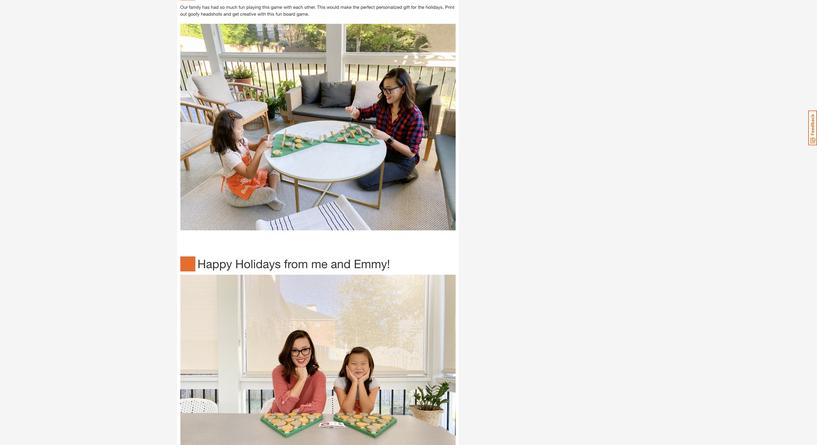 Task type: vqa. For each thing, say whether or not it's contained in the screenshot.
How
no



Task type: describe. For each thing, give the bounding box(es) containing it.
each
[[293, 4, 303, 10]]

headshots
[[201, 11, 222, 17]]

so
[[220, 4, 225, 10]]

0 vertical spatial this
[[263, 4, 270, 10]]

has
[[202, 4, 210, 10]]

for
[[411, 4, 417, 10]]

holidays
[[236, 257, 281, 271]]

gift
[[404, 4, 410, 10]]

our family has had so much fun playing this game with each other. this would make the perfect personalized gift for the holidays. print out goofy headshots and get creative with this fun board game.
[[180, 4, 455, 17]]

1 horizontal spatial with
[[284, 4, 292, 10]]

0 vertical spatial fun
[[239, 4, 245, 10]]

playing
[[247, 4, 261, 10]]

feedback link image
[[809, 110, 818, 146]]

and inside the our family has had so much fun playing this game with each other. this would make the perfect personalized gift for the holidays. print out goofy headshots and get creative with this fun board game.
[[224, 11, 231, 17]]

a woman and a child playing a finished board game. image
[[180, 24, 456, 231]]

game.
[[297, 11, 310, 17]]

would
[[327, 4, 339, 10]]

game
[[271, 4, 283, 10]]

make
[[341, 4, 352, 10]]

1 the from the left
[[353, 4, 360, 10]]

mother and daughter sitting behind a table with home made game boards in front image
[[180, 275, 456, 445]]

had
[[211, 4, 219, 10]]

happy holidays from me and emmy!
[[198, 257, 390, 271]]

other.
[[305, 4, 316, 10]]



Task type: locate. For each thing, give the bounding box(es) containing it.
out
[[180, 11, 187, 17]]

get
[[233, 11, 239, 17]]

and
[[224, 11, 231, 17], [331, 257, 351, 271]]

emmy!
[[354, 257, 390, 271]]

1 horizontal spatial fun
[[276, 11, 282, 17]]

and right me
[[331, 257, 351, 271]]

with down playing
[[258, 11, 266, 17]]

our
[[180, 4, 188, 10]]

with
[[284, 4, 292, 10], [258, 11, 266, 17]]

fun down game
[[276, 11, 282, 17]]

perfect
[[361, 4, 375, 10]]

1 vertical spatial fun
[[276, 11, 282, 17]]

1 vertical spatial this
[[267, 11, 275, 17]]

much
[[226, 4, 238, 10]]

this down game
[[267, 11, 275, 17]]

1 vertical spatial and
[[331, 257, 351, 271]]

creative
[[240, 11, 256, 17]]

0 horizontal spatial and
[[224, 11, 231, 17]]

0 horizontal spatial the
[[353, 4, 360, 10]]

fun up the get
[[239, 4, 245, 10]]

the right make
[[353, 4, 360, 10]]

the
[[353, 4, 360, 10], [418, 4, 425, 10]]

happy
[[198, 257, 232, 271]]

0 vertical spatial and
[[224, 11, 231, 17]]

me
[[312, 257, 328, 271]]

1 horizontal spatial the
[[418, 4, 425, 10]]

this
[[317, 4, 326, 10]]

print
[[445, 4, 455, 10]]

goofy
[[188, 11, 200, 17]]

and down the much
[[224, 11, 231, 17]]

the right for
[[418, 4, 425, 10]]

personalized
[[377, 4, 403, 10]]

0 vertical spatial with
[[284, 4, 292, 10]]

1 vertical spatial with
[[258, 11, 266, 17]]

0 horizontal spatial with
[[258, 11, 266, 17]]

with up the board on the top left
[[284, 4, 292, 10]]

holidays.
[[426, 4, 444, 10]]

fun
[[239, 4, 245, 10], [276, 11, 282, 17]]

1 horizontal spatial and
[[331, 257, 351, 271]]

family
[[189, 4, 201, 10]]

from
[[284, 257, 308, 271]]

0 horizontal spatial fun
[[239, 4, 245, 10]]

2 the from the left
[[418, 4, 425, 10]]

board
[[284, 11, 296, 17]]

this
[[263, 4, 270, 10], [267, 11, 275, 17]]

this left game
[[263, 4, 270, 10]]



